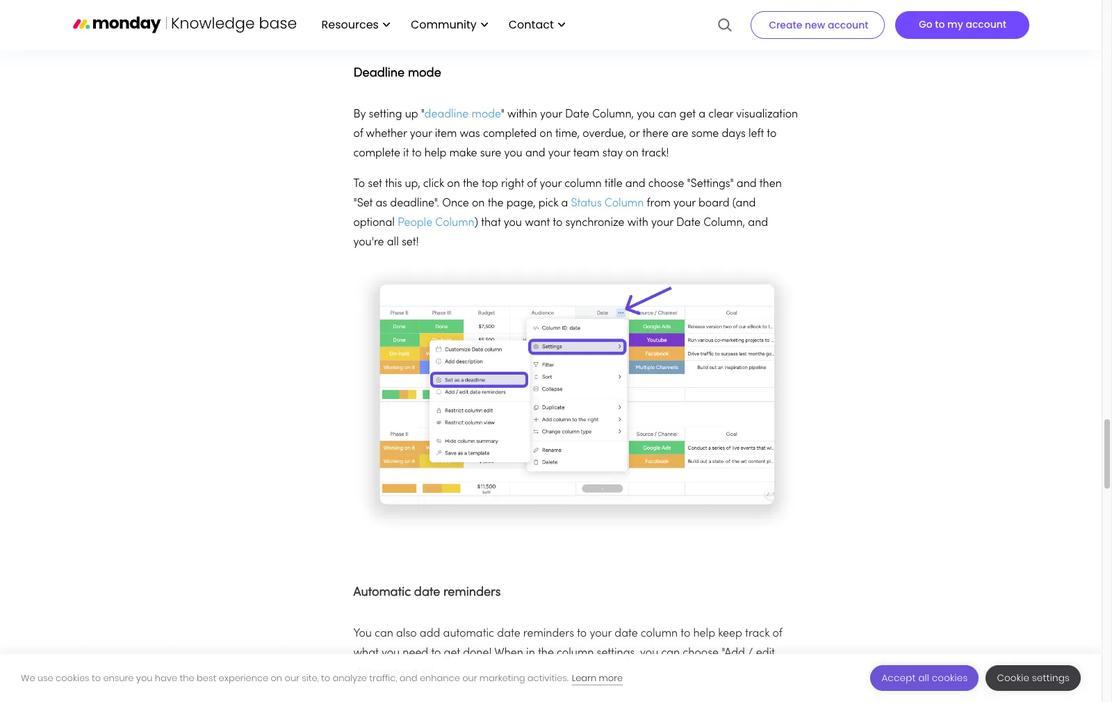 Task type: describe. For each thing, give the bounding box(es) containing it.
" within your date column, you can get a clear visualization of whether your item was completed on time, overdue, or there are some days left to complete it to help make sure you and your team stay on track!
[[353, 109, 798, 159]]

date up when
[[497, 629, 520, 640]]

go to my account
[[919, 17, 1007, 31]]

of inside the to set this up, click on the top right of your column title and choose "settings" and then "set as deadline". once on the page, pick a
[[527, 179, 537, 190]]

column inside the to set this up, click on the top right of your column title and choose "settings" and then "set as deadline". once on the page, pick a
[[565, 179, 602, 190]]

0 horizontal spatial mode
[[408, 67, 441, 79]]

my
[[948, 17, 963, 31]]

deadline mode link
[[424, 109, 501, 120]]

track
[[745, 629, 770, 640]]

overdue,
[[583, 128, 626, 140]]

deadline mode
[[353, 67, 441, 79]]

date up settings,
[[615, 629, 638, 640]]

to right site,
[[321, 671, 330, 684]]

you inside ) that you want to synchronize with your date column, and you're all set!
[[504, 217, 522, 229]]

was
[[460, 128, 480, 140]]

what
[[353, 648, 379, 659]]

and right title
[[625, 179, 646, 190]]

create
[[769, 18, 802, 32]]

right
[[501, 179, 524, 190]]

/
[[748, 648, 753, 659]]

status column link
[[571, 198, 644, 209]]

0 horizontal spatial reminders
[[444, 587, 501, 599]]

your down the time,
[[548, 148, 570, 159]]

status column
[[571, 198, 644, 209]]

all inside button
[[918, 672, 929, 685]]

to set this up, click on the top right of your column title and choose "settings" and then "set as deadline". once on the page, pick a
[[353, 179, 782, 209]]

"settings"
[[687, 179, 734, 190]]

go
[[919, 17, 933, 31]]

we use cookies to ensure you have the best experience on our site, to analyze traffic, and enhance our marketing activities. learn more
[[21, 671, 623, 684]]

learn
[[572, 671, 597, 684]]

then
[[760, 179, 782, 190]]

title
[[605, 179, 623, 190]]

and inside " within your date column, you can get a clear visualization of whether your item was completed on time, overdue, or there are some days left to complete it to help make sure you and your team stay on track!
[[525, 148, 545, 159]]

all inside ) that you want to synchronize with your date column, and you're all set!
[[387, 237, 399, 248]]

that
[[481, 217, 501, 229]]

"set
[[353, 198, 373, 209]]

this
[[385, 179, 402, 190]]

you inside dialog
[[136, 671, 153, 684]]

column for status column
[[605, 198, 644, 209]]

to right "it"
[[412, 148, 422, 159]]

pick
[[539, 198, 558, 209]]

group 1 - 2023-08-16t132416.489.png image
[[353, 263, 798, 534]]

2 vertical spatial column
[[557, 648, 594, 659]]

site,
[[302, 671, 319, 684]]

deadline
[[424, 109, 469, 120]]

time,
[[555, 128, 580, 140]]

choose inside the to set this up, click on the top right of your column title and choose "settings" and then "set as deadline". once on the page, pick a
[[648, 179, 684, 190]]

your inside you can also add automatic date reminders to your date column to help keep track of what you need to get done! when in the column settings, you can choose "add / edit date reminders":
[[590, 629, 612, 640]]

best
[[197, 671, 216, 684]]

to
[[353, 179, 365, 190]]

you
[[353, 629, 372, 640]]

people
[[398, 217, 432, 229]]

people column link
[[398, 217, 474, 229]]

settings
[[1032, 672, 1070, 685]]

we
[[21, 671, 35, 684]]

your down "by setting up " deadline mode"
[[410, 128, 432, 140]]

to up learn at the right bottom of the page
[[577, 629, 587, 640]]

choose inside you can also add automatic date reminders to your date column to help keep track of what you need to get done! when in the column settings, you can choose "add / edit date reminders":
[[683, 648, 719, 659]]

1 horizontal spatial account
[[966, 17, 1007, 31]]

to left ensure
[[92, 671, 101, 684]]

column for people column
[[435, 217, 474, 229]]

ensure
[[103, 671, 134, 684]]

date inside ) that you want to synchronize with your date column, and you're all set!
[[676, 217, 701, 229]]

your inside ) that you want to synchronize with your date column, and you're all set!
[[651, 217, 673, 229]]

reminders":
[[380, 668, 437, 679]]

need
[[403, 648, 428, 659]]

list containing resources
[[308, 0, 572, 50]]

days
[[722, 128, 746, 140]]

on right stay
[[626, 148, 639, 159]]

search logo image
[[718, 0, 733, 50]]

)
[[474, 217, 478, 229]]

help inside you can also add automatic date reminders to your date column to help keep track of what you need to get done! when in the column settings, you can choose "add / edit date reminders":
[[693, 629, 715, 640]]

on left the time,
[[540, 128, 553, 140]]

complete
[[353, 148, 400, 159]]

group 1 - 2023-08-16t110810.764.png image
[[353, 0, 798, 14]]

contact link
[[502, 13, 572, 37]]

help inside " within your date column, you can get a clear visualization of whether your item was completed on time, overdue, or there are some days left to complete it to help make sure you and your team stay on track!
[[425, 148, 446, 159]]

up
[[405, 109, 418, 120]]

(and
[[732, 198, 756, 209]]

you down completed
[[504, 148, 523, 159]]

setting
[[369, 109, 402, 120]]

marketing
[[480, 671, 525, 684]]

the inside dialog
[[180, 671, 194, 684]]

it
[[403, 148, 409, 159]]

enhance
[[420, 671, 460, 684]]

to left keep
[[681, 629, 690, 640]]

"add
[[722, 648, 745, 659]]

some
[[691, 128, 719, 140]]

click
[[423, 179, 444, 190]]

resources link
[[315, 13, 397, 37]]

) that you want to synchronize with your date column, and you're all set!
[[353, 217, 768, 248]]

your inside from your board (and optional
[[674, 198, 696, 209]]

use
[[37, 671, 53, 684]]

accept
[[882, 672, 916, 685]]

automatic
[[353, 587, 411, 599]]



Task type: locate. For each thing, give the bounding box(es) containing it.
choose left "add
[[683, 648, 719, 659]]

synchronize
[[565, 217, 625, 229]]

1 horizontal spatial a
[[699, 109, 706, 120]]

of right right at top
[[527, 179, 537, 190]]

or
[[629, 128, 640, 140]]

1 vertical spatial help
[[693, 629, 715, 640]]

reminders inside you can also add automatic date reminders to your date column to help keep track of what you need to get done! when in the column settings, you can choose "add / edit date reminders":
[[523, 629, 574, 640]]

traffic,
[[369, 671, 397, 684]]

2 horizontal spatial of
[[773, 629, 782, 640]]

have
[[155, 671, 177, 684]]

a right pick
[[561, 198, 568, 209]]

the left top
[[463, 179, 479, 190]]

date down what
[[353, 668, 377, 679]]

1 horizontal spatial our
[[462, 671, 477, 684]]

0 vertical spatial can
[[658, 109, 677, 120]]

1 vertical spatial column
[[435, 217, 474, 229]]

sure
[[480, 148, 501, 159]]

automatic date reminders
[[353, 587, 501, 599]]

1 vertical spatial a
[[561, 198, 568, 209]]

settings,
[[597, 648, 637, 659]]

on up )
[[472, 198, 485, 209]]

0 horizontal spatial of
[[353, 128, 363, 140]]

0 vertical spatial choose
[[648, 179, 684, 190]]

" inside " within your date column, you can get a clear visualization of whether your item was completed on time, overdue, or there are some days left to complete it to help make sure you and your team stay on track!
[[501, 109, 505, 120]]

to inside main element
[[935, 17, 945, 31]]

0 horizontal spatial our
[[285, 671, 299, 684]]

create new account
[[769, 18, 869, 32]]

0 vertical spatial a
[[699, 109, 706, 120]]

keep
[[718, 629, 742, 640]]

on
[[540, 128, 553, 140], [626, 148, 639, 159], [447, 179, 460, 190], [472, 198, 485, 209], [271, 671, 282, 684]]

a inside the to set this up, click on the top right of your column title and choose "settings" and then "set as deadline". once on the page, pick a
[[561, 198, 568, 209]]

1 horizontal spatial help
[[693, 629, 715, 640]]

1 " from the left
[[421, 109, 424, 120]]

0 horizontal spatial a
[[561, 198, 568, 209]]

1 horizontal spatial "
[[501, 109, 505, 120]]

0 vertical spatial mode
[[408, 67, 441, 79]]

a
[[699, 109, 706, 120], [561, 198, 568, 209]]

within
[[507, 109, 537, 120]]

and down (and
[[748, 217, 768, 229]]

date down board
[[676, 217, 701, 229]]

1 vertical spatial date
[[676, 217, 701, 229]]

0 horizontal spatial get
[[444, 648, 460, 659]]

community
[[411, 17, 477, 33]]

can inside " within your date column, you can get a clear visualization of whether your item was completed on time, overdue, or there are some days left to complete it to help make sure you and your team stay on track!
[[658, 109, 677, 120]]

1 vertical spatial choose
[[683, 648, 719, 659]]

0 vertical spatial all
[[387, 237, 399, 248]]

date
[[565, 109, 590, 120], [676, 217, 701, 229]]

date inside " within your date column, you can get a clear visualization of whether your item was completed on time, overdue, or there are some days left to complete it to help make sure you and your team stay on track!
[[565, 109, 590, 120]]

1 vertical spatial all
[[918, 672, 929, 685]]

set!
[[402, 237, 419, 248]]

go to my account link
[[895, 11, 1029, 39]]

cookies for all
[[932, 672, 968, 685]]

mode
[[408, 67, 441, 79], [472, 109, 501, 120]]

to right go
[[935, 17, 945, 31]]

reminders up "automatic"
[[444, 587, 501, 599]]

up,
[[405, 179, 420, 190]]

the inside you can also add automatic date reminders to your date column to help keep track of what you need to get done! when in the column settings, you can choose "add / edit date reminders":
[[538, 648, 554, 659]]

reminders up in
[[523, 629, 574, 640]]

add
[[420, 629, 440, 640]]

1 vertical spatial mode
[[472, 109, 501, 120]]

1 horizontal spatial column
[[605, 198, 644, 209]]

team
[[573, 148, 600, 159]]

1 horizontal spatial cookies
[[932, 672, 968, 685]]

account right new
[[828, 18, 869, 32]]

your down from
[[651, 217, 673, 229]]

to right the want
[[553, 217, 563, 229]]

automatic
[[443, 629, 494, 640]]

date
[[414, 587, 440, 599], [497, 629, 520, 640], [615, 629, 638, 640], [353, 668, 377, 679]]

0 horizontal spatial all
[[387, 237, 399, 248]]

of inside you can also add automatic date reminders to your date column to help keep track of what you need to get done! when in the column settings, you can choose "add / edit date reminders":
[[773, 629, 782, 640]]

a left the clear
[[699, 109, 706, 120]]

all left set!
[[387, 237, 399, 248]]

of
[[353, 128, 363, 140], [527, 179, 537, 190], [773, 629, 782, 640]]

0 vertical spatial date
[[565, 109, 590, 120]]

1 vertical spatial column
[[641, 629, 678, 640]]

account right my
[[966, 17, 1007, 31]]

your inside the to set this up, click on the top right of your column title and choose "settings" and then "set as deadline". once on the page, pick a
[[540, 179, 562, 190]]

can
[[658, 109, 677, 120], [375, 629, 393, 640], [661, 648, 680, 659]]

1 horizontal spatial all
[[918, 672, 929, 685]]

resources
[[322, 17, 379, 33]]

1 our from the left
[[285, 671, 299, 684]]

column down title
[[605, 198, 644, 209]]

there
[[643, 128, 669, 140]]

2 " from the left
[[501, 109, 505, 120]]

choose up from
[[648, 179, 684, 190]]

the left best
[[180, 671, 194, 684]]

0 vertical spatial help
[[425, 148, 446, 159]]

date up add
[[414, 587, 440, 599]]

to inside ) that you want to synchronize with your date column, and you're all set!
[[553, 217, 563, 229]]

1 vertical spatial of
[[527, 179, 537, 190]]

your right from
[[674, 198, 696, 209]]

column, down board
[[704, 217, 745, 229]]

visualization
[[736, 109, 798, 120]]

0 horizontal spatial column,
[[592, 109, 634, 120]]

can up there in the top right of the page
[[658, 109, 677, 120]]

and down need at the bottom of the page
[[400, 671, 417, 684]]

status
[[571, 198, 602, 209]]

1 horizontal spatial of
[[527, 179, 537, 190]]

help left keep
[[693, 629, 715, 640]]

you right settings,
[[640, 648, 658, 659]]

your up settings,
[[590, 629, 612, 640]]

cookies inside button
[[932, 672, 968, 685]]

" left the within
[[501, 109, 505, 120]]

stay
[[603, 148, 623, 159]]

are
[[672, 128, 689, 140]]

cookies right accept
[[932, 672, 968, 685]]

get left done!
[[444, 648, 460, 659]]

0 horizontal spatial "
[[421, 109, 424, 120]]

when
[[494, 648, 523, 659]]

want
[[525, 217, 550, 229]]

list
[[308, 0, 572, 50]]

0 horizontal spatial help
[[425, 148, 446, 159]]

contact
[[509, 17, 554, 33]]

date up the time,
[[565, 109, 590, 120]]

1 horizontal spatial column,
[[704, 217, 745, 229]]

the up that
[[488, 198, 504, 209]]

once
[[442, 198, 469, 209]]

also
[[396, 629, 417, 640]]

dialog
[[0, 654, 1102, 702]]

get inside you can also add automatic date reminders to your date column to help keep track of what you need to get done! when in the column settings, you can choose "add / edit date reminders":
[[444, 648, 460, 659]]

1 horizontal spatial date
[[676, 217, 701, 229]]

column, up overdue,
[[592, 109, 634, 120]]

0 vertical spatial get
[[680, 109, 696, 120]]

of inside " within your date column, you can get a clear visualization of whether your item was completed on time, overdue, or there are some days left to complete it to help make sure you and your team stay on track!
[[353, 128, 363, 140]]

column, inside ) that you want to synchronize with your date column, and you're all set!
[[704, 217, 745, 229]]

you down page,
[[504, 217, 522, 229]]

cookies
[[56, 671, 89, 684], [932, 672, 968, 685]]

in
[[526, 648, 535, 659]]

your
[[540, 109, 562, 120], [410, 128, 432, 140], [548, 148, 570, 159], [540, 179, 562, 190], [674, 198, 696, 209], [651, 217, 673, 229], [590, 629, 612, 640]]

0 horizontal spatial column
[[435, 217, 474, 229]]

1 horizontal spatial reminders
[[523, 629, 574, 640]]

1 horizontal spatial get
[[680, 109, 696, 120]]

by
[[353, 109, 366, 120]]

you right what
[[382, 648, 400, 659]]

on inside dialog
[[271, 671, 282, 684]]

on right experience
[[271, 671, 282, 684]]

create new account link
[[751, 11, 885, 39]]

and down completed
[[525, 148, 545, 159]]

your up the time,
[[540, 109, 562, 120]]

of down by
[[353, 128, 363, 140]]

can right settings,
[[661, 648, 680, 659]]

and up (and
[[737, 179, 757, 190]]

our down done!
[[462, 671, 477, 684]]

main element
[[308, 0, 1029, 50]]

cookies for use
[[56, 671, 89, 684]]

completed
[[483, 128, 537, 140]]

done!
[[463, 648, 492, 659]]

more
[[599, 671, 623, 684]]

the right in
[[538, 648, 554, 659]]

a inside " within your date column, you can get a clear visualization of whether your item was completed on time, overdue, or there are some days left to complete it to help make sure you and your team stay on track!
[[699, 109, 706, 120]]

choose
[[648, 179, 684, 190], [683, 648, 719, 659]]

get inside " within your date column, you can get a clear visualization of whether your item was completed on time, overdue, or there are some days left to complete it to help make sure you and your team stay on track!
[[680, 109, 696, 120]]

0 horizontal spatial date
[[565, 109, 590, 120]]

cookie settings
[[997, 672, 1070, 685]]

by setting up " deadline mode
[[353, 109, 501, 120]]

from
[[647, 198, 671, 209]]

and inside dialog
[[400, 671, 417, 684]]

get up "are"
[[680, 109, 696, 120]]

on up once
[[447, 179, 460, 190]]

0 vertical spatial column
[[565, 179, 602, 190]]

whether
[[366, 128, 407, 140]]

mode up was
[[472, 109, 501, 120]]

clear
[[708, 109, 733, 120]]

2 vertical spatial can
[[661, 648, 680, 659]]

can right you
[[375, 629, 393, 640]]

new
[[805, 18, 825, 32]]

to right 'left'
[[767, 128, 777, 140]]

item
[[435, 128, 457, 140]]

and inside ) that you want to synchronize with your date column, and you're all set!
[[748, 217, 768, 229]]

0 horizontal spatial account
[[828, 18, 869, 32]]

" right up
[[421, 109, 424, 120]]

people column
[[398, 217, 474, 229]]

1 vertical spatial column,
[[704, 217, 745, 229]]

0 vertical spatial reminders
[[444, 587, 501, 599]]

1 vertical spatial can
[[375, 629, 393, 640]]

monday.com logo image
[[73, 10, 296, 39]]

0 horizontal spatial cookies
[[56, 671, 89, 684]]

of right track
[[773, 629, 782, 640]]

you can also add automatic date reminders to your date column to help keep track of what you need to get done! when in the column settings, you can choose "add / edit date reminders":
[[353, 629, 782, 679]]

mode up "by setting up " deadline mode"
[[408, 67, 441, 79]]

community link
[[404, 13, 495, 37]]

activities.
[[528, 671, 568, 684]]

deadline
[[353, 67, 405, 79]]

0 vertical spatial column,
[[592, 109, 634, 120]]

1 horizontal spatial mode
[[472, 109, 501, 120]]

our left site,
[[285, 671, 299, 684]]

deadline".
[[390, 198, 439, 209]]

accept all cookies button
[[871, 665, 979, 691]]

account inside 'link'
[[828, 18, 869, 32]]

your up pick
[[540, 179, 562, 190]]

as
[[376, 198, 387, 209]]

column down once
[[435, 217, 474, 229]]

1 vertical spatial get
[[444, 648, 460, 659]]

analyze
[[333, 671, 367, 684]]

you up there in the top right of the page
[[637, 109, 655, 120]]

column, inside " within your date column, you can get a clear visualization of whether your item was completed on time, overdue, or there are some days left to complete it to help make sure you and your team stay on track!
[[592, 109, 634, 120]]

page,
[[507, 198, 536, 209]]

0 vertical spatial of
[[353, 128, 363, 140]]

dialog containing we use cookies to ensure you have the best experience on our site, to analyze traffic, and enhance our marketing activities.
[[0, 654, 1102, 702]]

help down item
[[425, 148, 446, 159]]

make
[[449, 148, 477, 159]]

get
[[680, 109, 696, 120], [444, 648, 460, 659]]

optional
[[353, 217, 395, 229]]

set
[[368, 179, 382, 190]]

1 vertical spatial reminders
[[523, 629, 574, 640]]

cookie
[[997, 672, 1030, 685]]

from your board (and optional
[[353, 198, 756, 229]]

2 vertical spatial of
[[773, 629, 782, 640]]

board
[[699, 198, 730, 209]]

all right accept
[[918, 672, 929, 685]]

0 vertical spatial column
[[605, 198, 644, 209]]

you left have
[[136, 671, 153, 684]]

with
[[628, 217, 648, 229]]

to down add
[[431, 648, 441, 659]]

all
[[387, 237, 399, 248], [918, 672, 929, 685]]

accept all cookies
[[882, 672, 968, 685]]

cookies right use
[[56, 671, 89, 684]]

2 our from the left
[[462, 671, 477, 684]]



Task type: vqa. For each thing, say whether or not it's contained in the screenshot.
LEARN
yes



